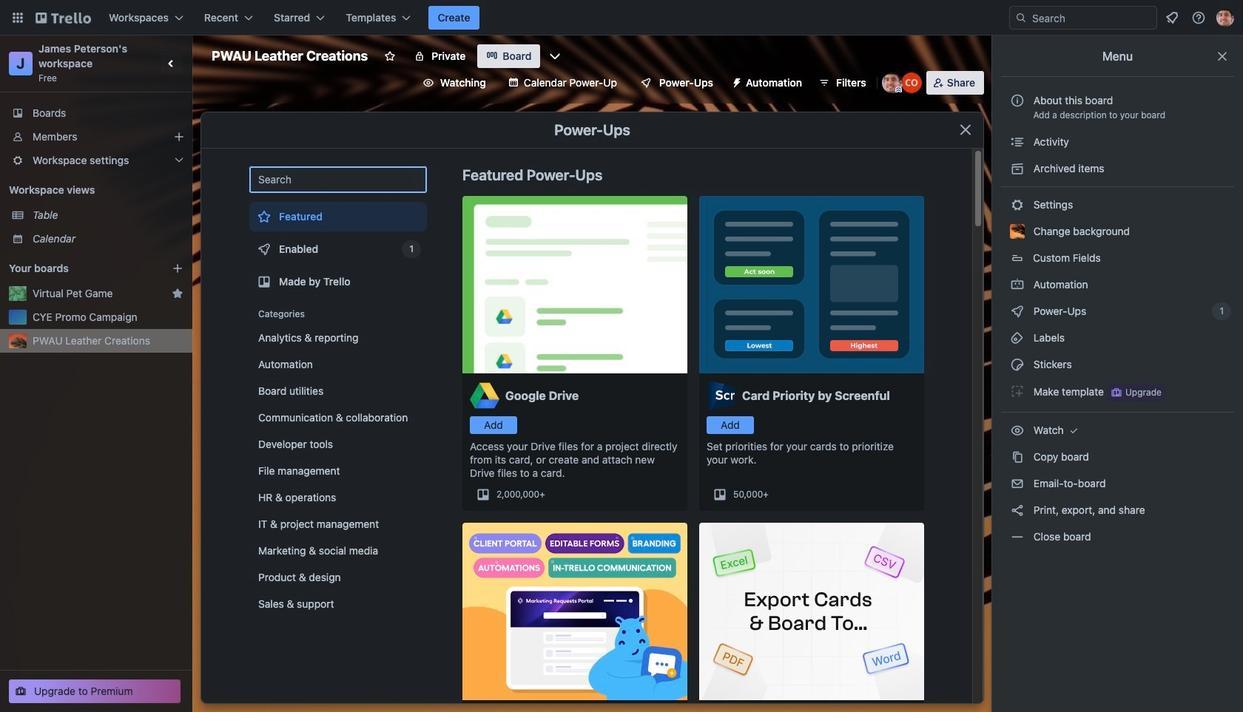 Task type: locate. For each thing, give the bounding box(es) containing it.
open information menu image
[[1192, 10, 1207, 25]]

Board name text field
[[204, 44, 375, 68]]

0 horizontal spatial james peterson (jamespeterson93) image
[[882, 73, 903, 93]]

starred icon image
[[172, 288, 184, 300]]

james peterson (jamespeterson93) image
[[1217, 9, 1235, 27], [882, 73, 903, 93]]

sm image
[[725, 71, 746, 92], [1010, 198, 1025, 212], [1010, 278, 1025, 292], [1010, 331, 1025, 346], [1010, 358, 1025, 372], [1010, 384, 1025, 399], [1010, 423, 1025, 438], [1010, 477, 1025, 492], [1010, 503, 1025, 518], [1010, 530, 1025, 545]]

add board image
[[172, 263, 184, 275]]

primary element
[[0, 0, 1244, 36]]

0 vertical spatial james peterson (jamespeterson93) image
[[1217, 9, 1235, 27]]

back to home image
[[36, 6, 91, 30]]

your boards with 3 items element
[[9, 260, 150, 278]]

customize views image
[[548, 49, 563, 64]]

sm image
[[1010, 135, 1025, 150], [1010, 161, 1025, 176], [1010, 304, 1025, 319], [1067, 423, 1082, 438], [1010, 450, 1025, 465]]



Task type: describe. For each thing, give the bounding box(es) containing it.
1 vertical spatial james peterson (jamespeterson93) image
[[882, 73, 903, 93]]

christina overa (christinaovera) image
[[901, 73, 922, 93]]

search image
[[1016, 12, 1027, 24]]

1 horizontal spatial james peterson (jamespeterson93) image
[[1217, 9, 1235, 27]]

Search text field
[[249, 167, 427, 193]]

workspace navigation collapse icon image
[[161, 53, 182, 74]]

this member is an admin of this board. image
[[896, 87, 902, 93]]

star or unstar board image
[[384, 50, 396, 62]]

Search field
[[1010, 6, 1158, 30]]

0 notifications image
[[1164, 9, 1181, 27]]



Task type: vqa. For each thing, say whether or not it's contained in the screenshot.
the bottommost sunnyupside33 (sunnyupside33) icon
no



